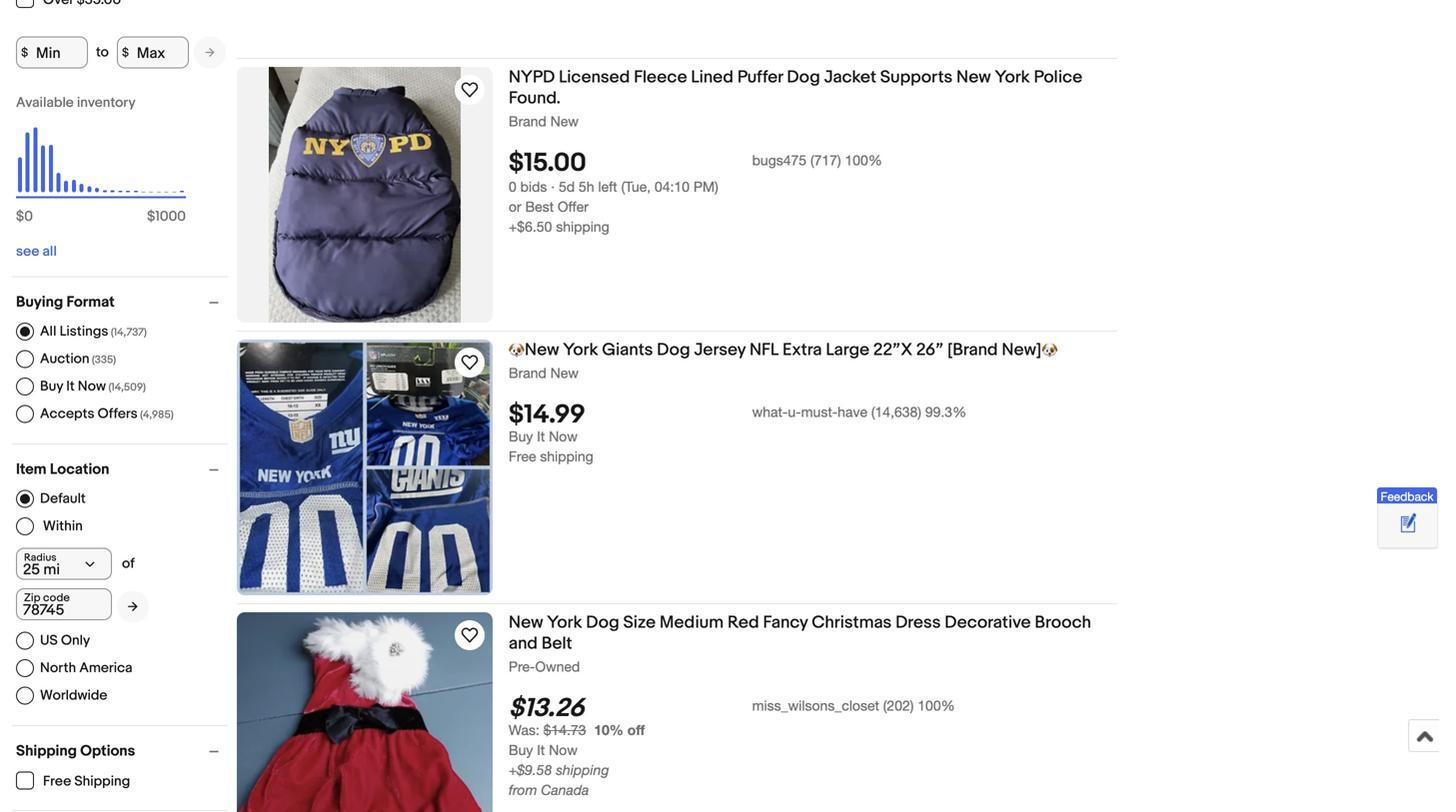 Task type: locate. For each thing, give the bounding box(es) containing it.
it up accepts
[[66, 378, 75, 395]]

buy down 🐶new
[[509, 429, 533, 445]]

york right 🐶new
[[563, 340, 598, 361]]

$ 1000
[[147, 208, 186, 225]]

belt
[[542, 634, 572, 655]]

(202)
[[883, 698, 914, 714]]

2 horizontal spatial dog
[[787, 67, 820, 88]]

$14.99
[[509, 400, 586, 431]]

Minimum Value in $ text field
[[16, 36, 88, 68]]

0 up see
[[24, 208, 33, 225]]

miss_wilsons_closet
[[752, 698, 880, 714]]

new
[[957, 67, 991, 88], [551, 113, 579, 129], [551, 365, 579, 381], [509, 613, 543, 634]]

1 horizontal spatial 100%
[[918, 698, 955, 714]]

2 vertical spatial buy
[[509, 742, 533, 759]]

new inside 'new york dog size medium red fancy christmas dress decorative brooch and belt pre-owned'
[[509, 613, 543, 634]]

2 brand from the top
[[509, 365, 547, 381]]

buying format button
[[16, 293, 228, 311]]

0 vertical spatial 0
[[509, 179, 517, 195]]

$
[[21, 45, 28, 60], [122, 45, 129, 60], [16, 208, 24, 225], [147, 208, 155, 225]]

0 vertical spatial brand
[[509, 113, 547, 129]]

2 vertical spatial dog
[[586, 613, 620, 634]]

now inside "miss_wilsons_closet (202) 100% was: $14.73 10% off buy it now +$9.58 shipping from canada"
[[549, 742, 578, 759]]

1 vertical spatial 0
[[24, 208, 33, 225]]

🐶new york giants dog jersey nfl extra large 22"x 26" [brand new]🐶 brand new
[[509, 340, 1058, 381]]

it up +$9.58
[[537, 742, 545, 759]]

york up the owned
[[547, 613, 582, 634]]

+$9.58
[[509, 762, 552, 779]]

shipping
[[556, 219, 610, 235], [540, 449, 594, 465], [556, 762, 609, 779]]

(717)
[[811, 152, 841, 169]]

0 vertical spatial shipping
[[556, 219, 610, 235]]

york inside 🐶new york giants dog jersey nfl extra large 22"x 26" [brand new]🐶 brand new
[[563, 340, 598, 361]]

04:10
[[655, 179, 690, 195]]

it down 🐶new
[[537, 429, 545, 445]]

fancy
[[763, 613, 808, 634]]

buy it now (14,509)
[[40, 378, 146, 395]]

None text field
[[16, 589, 112, 621]]

dog left "size"
[[586, 613, 620, 634]]

new york dog size medium red fancy christmas dress decorative brooch and belt image
[[237, 613, 493, 813]]

size
[[623, 613, 656, 634]]

shipping up the canada
[[556, 762, 609, 779]]

0 vertical spatial it
[[66, 378, 75, 395]]

1 vertical spatial york
[[563, 340, 598, 361]]

0 vertical spatial 100%
[[845, 152, 882, 169]]

america
[[79, 660, 132, 677]]

0 vertical spatial free
[[509, 449, 536, 465]]

dog right giants
[[657, 340, 690, 361]]

have
[[838, 404, 868, 421]]

offers
[[98, 406, 138, 423]]

all listings (14,737)
[[40, 323, 147, 340]]

100%
[[845, 152, 882, 169], [918, 698, 955, 714]]

supports
[[880, 67, 953, 88]]

🐶new york giants dog jersey nfl extra large 22"x 26" [brand new]🐶 heading
[[509, 340, 1058, 361]]

2 vertical spatial now
[[549, 742, 578, 759]]

0 horizontal spatial free
[[43, 774, 71, 791]]

what-
[[752, 404, 788, 421]]

100% inside "miss_wilsons_closet (202) 100% was: $14.73 10% off buy it now +$9.58 shipping from canada"
[[918, 698, 955, 714]]

22"x
[[874, 340, 913, 361]]

it
[[66, 378, 75, 395], [537, 429, 545, 445], [537, 742, 545, 759]]

buy down auction
[[40, 378, 63, 395]]

location
[[50, 461, 109, 479]]

shipping down offer
[[556, 219, 610, 235]]

free down shipping options
[[43, 774, 71, 791]]

nypd licensed fleece lined puffer dog jacket supports new york police found. heading
[[509, 67, 1083, 109]]

free inside what-u-must-have (14,638) 99.3% buy it now free shipping
[[509, 449, 536, 465]]

default link
[[16, 490, 86, 508]]

2 vertical spatial it
[[537, 742, 545, 759]]

1000
[[155, 208, 186, 225]]

auction (335)
[[40, 351, 116, 368]]

all
[[43, 243, 57, 260]]

what-u-must-have (14,638) 99.3% buy it now free shipping
[[509, 404, 967, 465]]

brand
[[509, 113, 547, 129], [509, 365, 547, 381]]

auction
[[40, 351, 89, 368]]

0 horizontal spatial 100%
[[845, 152, 882, 169]]

1 vertical spatial shipping
[[540, 449, 594, 465]]

shipping down '$14.99'
[[540, 449, 594, 465]]

licensed
[[559, 67, 630, 88]]

buying
[[16, 293, 63, 311]]

 (14,509) Items text field
[[106, 381, 146, 394]]

jersey
[[694, 340, 746, 361]]

🐶new york giants dog jersey nfl extra large 22"x 26" [brand new]🐶 image
[[237, 340, 493, 596]]

free down '$14.99'
[[509, 449, 536, 465]]

free shipping link
[[16, 772, 131, 791]]

$ up see
[[16, 208, 24, 225]]

and
[[509, 634, 538, 655]]

0
[[509, 179, 517, 195], [24, 208, 33, 225]]

york
[[995, 67, 1030, 88], [563, 340, 598, 361], [547, 613, 582, 634]]

1 horizontal spatial free
[[509, 449, 536, 465]]

2 vertical spatial shipping
[[556, 762, 609, 779]]

offer
[[558, 199, 589, 215]]

dog inside 'new york dog size medium red fancy christmas dress decorative brooch and belt pre-owned'
[[586, 613, 620, 634]]

now down (335) items text box
[[78, 378, 106, 395]]

1 vertical spatial dog
[[657, 340, 690, 361]]

nypd
[[509, 67, 555, 88]]

police
[[1034, 67, 1083, 88]]

5h
[[579, 179, 594, 195]]

brand inside 'nypd licensed fleece lined puffer dog jacket supports new york police found. brand new'
[[509, 113, 547, 129]]

buying format
[[16, 293, 115, 311]]

100% for miss_wilsons_closet (202) 100% was: $14.73 10% off buy it now +$9.58 shipping from canada
[[918, 698, 955, 714]]

(4,985)
[[140, 409, 174, 422]]

new down 🐶new
[[551, 365, 579, 381]]

1 vertical spatial buy
[[509, 429, 533, 445]]

1 vertical spatial 100%
[[918, 698, 955, 714]]

dog right 'puffer'
[[787, 67, 820, 88]]

watch 🐶new york giants dog jersey nfl extra large 22"x 26" [brand new]🐶 image
[[458, 351, 482, 375]]

100% right (202)
[[918, 698, 955, 714]]

york inside 'new york dog size medium red fancy christmas dress decorative brooch and belt pre-owned'
[[547, 613, 582, 634]]

brand for $14.99
[[509, 365, 547, 381]]

shipping inside bugs475 (717) 100% 0 bids · 5d 5h left (tue, 04:10 pm) or best offer +$6.50 shipping
[[556, 219, 610, 235]]

york left police
[[995, 67, 1030, 88]]

0 up or
[[509, 179, 517, 195]]

(14,509)
[[108, 381, 146, 394]]

from
[[509, 782, 537, 799]]

shipping down options
[[74, 774, 130, 791]]

miss_wilsons_closet (202) 100% was: $14.73 10% off buy it now +$9.58 shipping from canada
[[509, 698, 955, 799]]

0 horizontal spatial 0
[[24, 208, 33, 225]]

1 horizontal spatial dog
[[657, 340, 690, 361]]

brand inside 🐶new york giants dog jersey nfl extra large 22"x 26" [brand new]🐶 brand new
[[509, 365, 547, 381]]

now down $14.73
[[549, 742, 578, 759]]

100% inside bugs475 (717) 100% 0 bids · 5d 5h left (tue, 04:10 pm) or best offer +$6.50 shipping
[[845, 152, 882, 169]]

shipping
[[16, 743, 77, 761], [74, 774, 130, 791]]

found.
[[509, 88, 561, 109]]

inventory
[[77, 94, 136, 111]]

new]🐶
[[1002, 340, 1058, 361]]

1 vertical spatial free
[[43, 774, 71, 791]]

1 vertical spatial brand
[[509, 365, 547, 381]]

apply within filter image
[[128, 601, 138, 614]]

1 vertical spatial now
[[549, 429, 578, 445]]

bugs475 (717) 100% 0 bids · 5d 5h left (tue, 04:10 pm) or best offer +$6.50 shipping
[[509, 152, 882, 235]]

buy
[[40, 378, 63, 395], [509, 429, 533, 445], [509, 742, 533, 759]]

0 vertical spatial dog
[[787, 67, 820, 88]]

see all button
[[16, 243, 57, 260]]

new york dog size medium red fancy christmas dress decorative brooch and belt link
[[509, 613, 1118, 658]]

it inside what-u-must-have (14,638) 99.3% buy it now free shipping
[[537, 429, 545, 445]]

graph of available inventory between $0 and $1000+ image
[[16, 94, 186, 235]]

26"
[[917, 340, 944, 361]]

dog
[[787, 67, 820, 88], [657, 340, 690, 361], [586, 613, 620, 634]]

0 vertical spatial shipping
[[16, 743, 77, 761]]

5d
[[559, 179, 575, 195]]

it inside "miss_wilsons_closet (202) 100% was: $14.73 10% off buy it now +$9.58 shipping from canada"
[[537, 742, 545, 759]]

2 vertical spatial york
[[547, 613, 582, 634]]

new up pre- at the left of page
[[509, 613, 543, 634]]

north america link
[[16, 660, 132, 678]]

1 horizontal spatial 0
[[509, 179, 517, 195]]

shipping up the free shipping link on the left of page
[[16, 743, 77, 761]]

buy down was:
[[509, 742, 533, 759]]

100% right (717)
[[845, 152, 882, 169]]

feedback
[[1381, 490, 1434, 504]]

brand down 🐶new
[[509, 365, 547, 381]]

must-
[[801, 404, 838, 421]]

0 inside bugs475 (717) 100% 0 bids · 5d 5h left (tue, 04:10 pm) or best offer +$6.50 shipping
[[509, 179, 517, 195]]

extra
[[783, 340, 822, 361]]

shipping inside what-u-must-have (14,638) 99.3% buy it now free shipping
[[540, 449, 594, 465]]

now inside what-u-must-have (14,638) 99.3% buy it now free shipping
[[549, 429, 578, 445]]

buy inside what-u-must-have (14,638) 99.3% buy it now free shipping
[[509, 429, 533, 445]]

default
[[40, 491, 86, 508]]

best
[[525, 199, 554, 215]]

brand down the found. on the top
[[509, 113, 547, 129]]

1 brand from the top
[[509, 113, 547, 129]]

free
[[509, 449, 536, 465], [43, 774, 71, 791]]

0 horizontal spatial dog
[[586, 613, 620, 634]]

now down 🐶new
[[549, 429, 578, 445]]

puffer
[[738, 67, 783, 88]]

bids
[[520, 179, 547, 195]]

0 vertical spatial york
[[995, 67, 1030, 88]]

100% for bugs475 (717) 100% 0 bids · 5d 5h left (tue, 04:10 pm) or best offer +$6.50 shipping
[[845, 152, 882, 169]]

free shipping
[[43, 774, 130, 791]]

1 vertical spatial it
[[537, 429, 545, 445]]



Task type: describe. For each thing, give the bounding box(es) containing it.
red
[[728, 613, 759, 634]]

item
[[16, 461, 47, 479]]

off
[[628, 722, 645, 739]]

dog inside 'nypd licensed fleece lined puffer dog jacket supports new york police found. brand new'
[[787, 67, 820, 88]]

$15.00
[[509, 148, 586, 179]]

within
[[43, 518, 83, 535]]

new york dog size medium red fancy christmas dress decorative brooch and belt pre-owned
[[509, 613, 1092, 675]]

new down the found. on the top
[[551, 113, 579, 129]]

1 vertical spatial shipping
[[74, 774, 130, 791]]

brooch
[[1035, 613, 1092, 634]]

owned
[[535, 659, 580, 675]]

$ right to
[[122, 45, 129, 60]]

accepts offers (4,985)
[[40, 406, 174, 423]]

(14,737)
[[111, 326, 147, 339]]

nfl
[[750, 340, 779, 361]]

or
[[509, 199, 522, 215]]

[brand
[[948, 340, 998, 361]]

shipping options
[[16, 743, 135, 761]]

north america
[[40, 660, 132, 677]]

$ up buying format dropdown button at left top
[[147, 208, 155, 225]]

dress
[[896, 613, 941, 634]]

york inside 'nypd licensed fleece lined puffer dog jacket supports new york police found. brand new'
[[995, 67, 1030, 88]]

dog inside 🐶new york giants dog jersey nfl extra large 22"x 26" [brand new]🐶 brand new
[[657, 340, 690, 361]]

us only
[[40, 633, 90, 649]]

item location button
[[16, 461, 228, 479]]

watch nypd licensed fleece lined puffer dog jacket supports new york police found. image
[[458, 78, 482, 102]]

$14.73
[[544, 722, 586, 739]]

watch new york dog size medium red fancy christmas dress decorative brooch and belt image
[[458, 624, 482, 648]]

Maximum Value in $ text field
[[117, 36, 189, 68]]

us
[[40, 633, 58, 649]]

$ 0
[[16, 208, 33, 225]]

🐶new york giants dog jersey nfl extra large 22"x 26" [brand new]🐶 link
[[509, 340, 1118, 364]]

nypd licensed fleece lined puffer dog jacket supports new york police found. brand new
[[509, 67, 1083, 129]]

nypd licensed fleece lined puffer dog jacket supports new york police found. link
[[509, 67, 1118, 112]]

available
[[16, 94, 74, 111]]

pre-
[[509, 659, 535, 675]]

buy inside "miss_wilsons_closet (202) 100% was: $14.73 10% off buy it now +$9.58 shipping from canada"
[[509, 742, 533, 759]]

nypd licensed fleece lined puffer dog jacket supports new york police found. image
[[269, 67, 461, 323]]

see all
[[16, 243, 57, 260]]

$13.26
[[509, 694, 584, 725]]

item location
[[16, 461, 109, 479]]

0 vertical spatial now
[[78, 378, 106, 395]]

(335)
[[92, 354, 116, 367]]

bugs475
[[752, 152, 807, 169]]

was:
[[509, 722, 540, 739]]

(14,638)
[[872, 404, 922, 421]]

brand for $15.00
[[509, 113, 547, 129]]

us only link
[[16, 632, 90, 650]]

worldwide
[[40, 687, 107, 704]]

options
[[80, 743, 135, 761]]

new right supports
[[957, 67, 991, 88]]

 (4,985) Items text field
[[138, 409, 174, 422]]

·
[[551, 179, 555, 195]]

accepts
[[40, 406, 95, 423]]

shipping options button
[[16, 743, 228, 761]]

york for $13.26
[[547, 613, 582, 634]]

large
[[826, 340, 870, 361]]

worldwide link
[[16, 687, 107, 705]]

 (335) Items text field
[[89, 354, 116, 367]]

lined
[[691, 67, 734, 88]]

york for $14.99
[[563, 340, 598, 361]]

pm)
[[694, 179, 719, 195]]

see
[[16, 243, 39, 260]]

new inside 🐶new york giants dog jersey nfl extra large 22"x 26" [brand new]🐶 brand new
[[551, 365, 579, 381]]

0 vertical spatial buy
[[40, 378, 63, 395]]

$ up available
[[21, 45, 28, 60]]

0 inside image
[[24, 208, 33, 225]]

format
[[66, 293, 115, 311]]

jacket
[[824, 67, 877, 88]]

decorative
[[945, 613, 1031, 634]]

+$6.50
[[509, 219, 552, 235]]

new york dog size medium red fancy christmas dress decorative brooch and belt heading
[[509, 613, 1092, 655]]

fleece
[[634, 67, 687, 88]]

🐶new
[[509, 340, 559, 361]]

available inventory
[[16, 94, 136, 111]]

10%
[[594, 722, 624, 739]]

medium
[[660, 613, 724, 634]]

all
[[40, 323, 56, 340]]

u-
[[788, 404, 801, 421]]

only
[[61, 633, 90, 649]]

of
[[122, 556, 135, 573]]

left
[[598, 179, 617, 195]]

north
[[40, 660, 76, 677]]

99.3%
[[925, 404, 967, 421]]

christmas
[[812, 613, 892, 634]]

 (14,737) Items text field
[[108, 326, 147, 339]]

shipping inside "miss_wilsons_closet (202) 100% was: $14.73 10% off buy it now +$9.58 shipping from canada"
[[556, 762, 609, 779]]



Task type: vqa. For each thing, say whether or not it's contained in the screenshot.
York inside the NEW YORK DOG SIZE MEDIUM RED FANCY CHRISTMAS DRESS DECORATIVE BROOCH AND BELT PRE-OWNED
yes



